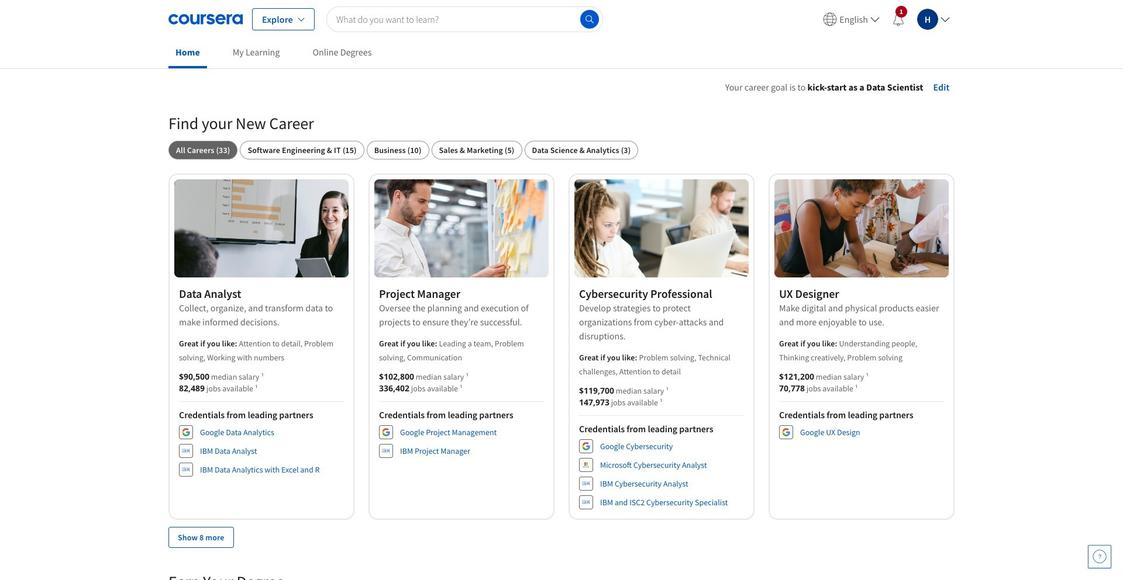 Task type: locate. For each thing, give the bounding box(es) containing it.
None search field
[[326, 6, 603, 32]]

None button
[[169, 141, 238, 160], [240, 141, 364, 160], [367, 141, 429, 160], [432, 141, 522, 160], [525, 141, 639, 160], [169, 141, 238, 160], [240, 141, 364, 160], [367, 141, 429, 160], [432, 141, 522, 160], [525, 141, 639, 160]]

menu
[[819, 0, 955, 38]]

option group
[[169, 141, 955, 160]]

help center image
[[1093, 551, 1107, 565]]



Task type: vqa. For each thing, say whether or not it's contained in the screenshot.
Arts
no



Task type: describe. For each thing, give the bounding box(es) containing it.
option group inside career roles collection element
[[169, 141, 955, 160]]

career roles collection element
[[161, 94, 962, 567]]

coursera image
[[169, 10, 243, 28]]

What do you want to learn? text field
[[326, 6, 603, 32]]



